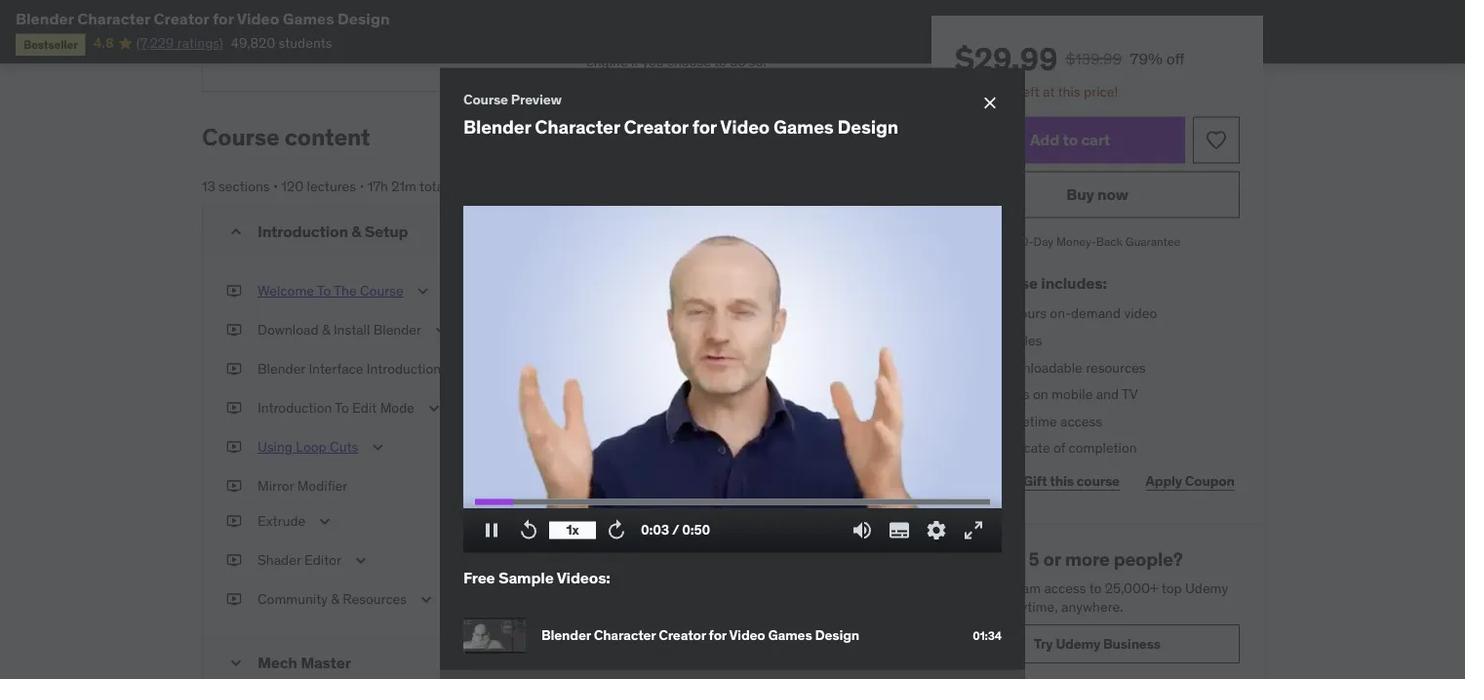 Task type: vqa. For each thing, say whether or not it's contained in the screenshot.


Task type: locate. For each thing, give the bounding box(es) containing it.
blender
[[16, 8, 74, 28], [464, 115, 531, 138], [373, 321, 422, 339], [258, 360, 305, 378], [542, 627, 591, 644]]

1 vertical spatial video
[[720, 115, 770, 138]]

xsmall image
[[226, 282, 242, 301], [226, 321, 242, 340], [226, 360, 242, 379], [226, 399, 242, 418], [955, 412, 971, 431], [955, 439, 971, 458], [226, 512, 242, 531], [226, 590, 242, 609]]

1 vertical spatial blender character creator for video games design
[[542, 627, 860, 644]]

you
[[642, 53, 664, 70]]

video
[[237, 8, 279, 28], [720, 115, 770, 138], [729, 627, 766, 644]]

1 vertical spatial lectures
[[747, 223, 794, 240]]

course
[[464, 90, 508, 108], [202, 122, 280, 151], [360, 282, 404, 300]]

small image
[[226, 222, 246, 242], [226, 653, 246, 673]]

1 vertical spatial for
[[693, 115, 717, 138]]

access inside training 5 or more people? get your team access to 25,000+ top udemy courses anytime, anywhere.
[[1045, 579, 1087, 597]]

progress bar slider
[[475, 490, 990, 514]]

2 vertical spatial video
[[729, 627, 766, 644]]

2 horizontal spatial •
[[797, 223, 802, 240]]

09:05
[[824, 438, 861, 456]]

0 vertical spatial for
[[213, 8, 234, 28]]

access on mobile and tv
[[987, 385, 1138, 403]]

modifier
[[297, 477, 348, 495]]

1 vertical spatial 2
[[987, 331, 995, 349]]

0 horizontal spatial lectures
[[307, 177, 356, 195]]

0 horizontal spatial character
[[370, 0, 427, 5]]

blender interface introduction
[[258, 360, 441, 378]]

add down 2 days left at this price!
[[1030, 130, 1060, 150]]

1 vertical spatial access
[[1045, 579, 1087, 597]]

0 vertical spatial this
[[1058, 82, 1081, 100]]

0 vertical spatial introduction
[[258, 221, 348, 241]]

0 horizontal spatial &
[[322, 321, 330, 339]]

1 vertical spatial and
[[1097, 385, 1119, 403]]

xsmall image left 2 articles
[[955, 331, 971, 350]]

community
[[258, 590, 328, 608]]

engine
[[586, 53, 628, 70]]

add inside button
[[1030, 130, 1060, 150]]

character
[[370, 0, 427, 5], [644, 33, 702, 51]]

texture
[[258, 0, 303, 5]]

character down 'engine'
[[535, 115, 620, 138]]

lectures
[[307, 177, 356, 195], [747, 223, 794, 240]]

udemy right top
[[1186, 579, 1229, 597]]

2 horizontal spatial course
[[464, 90, 508, 108]]

1 vertical spatial games
[[774, 115, 834, 138]]

close modal image
[[981, 93, 1000, 113]]

bestseller
[[23, 36, 78, 52]]

1 vertical spatial course
[[1077, 472, 1120, 490]]

apply
[[1146, 472, 1183, 490]]

blender character creator for video games design
[[16, 8, 390, 28], [542, 627, 860, 644]]

1 vertical spatial creator
[[624, 115, 689, 138]]

0 vertical spatial course
[[464, 90, 508, 108]]

1 horizontal spatial to
[[335, 399, 349, 417]]

$29.99 $139.99 79% off
[[955, 39, 1185, 78]]

0 horizontal spatial course
[[989, 273, 1038, 293]]

blender down download
[[258, 360, 305, 378]]

2 left days
[[975, 82, 983, 100]]

to for introduction
[[335, 399, 349, 417]]

0 vertical spatial udemy
[[1186, 579, 1229, 597]]

1 vertical spatial design
[[838, 115, 899, 138]]

1 horizontal spatial and
[[1097, 385, 1119, 403]]

and left tv
[[1097, 385, 1119, 403]]

1 vertical spatial add
[[1030, 130, 1060, 150]]

sample
[[499, 567, 554, 587]]

1 horizontal spatial course
[[360, 282, 404, 300]]

to inside 'texture paint your character to give it colour and details.'
[[431, 0, 443, 5]]

2 for 2 days left at this price!
[[975, 82, 983, 100]]

blender down videos:
[[542, 627, 591, 644]]

anywhere.
[[1062, 598, 1124, 616]]

your up the courses at bottom right
[[981, 579, 1007, 597]]

share
[[961, 472, 998, 490]]

udemy inside training 5 or more people? get your team access to 25,000+ top udemy courses anytime, anywhere.
[[1186, 579, 1229, 597]]

•
[[273, 177, 278, 195], [359, 177, 365, 195], [797, 223, 802, 240]]

0 horizontal spatial udemy
[[1056, 635, 1101, 653]]

resources
[[1086, 358, 1146, 376]]

add up 'engine'
[[586, 33, 611, 51]]

introduction up mode
[[367, 360, 441, 378]]

25,000+
[[1105, 579, 1159, 597]]

0:50
[[682, 521, 710, 539]]

$139.99
[[1066, 48, 1123, 68]]

4.8
[[93, 34, 114, 52]]

course
[[989, 273, 1038, 293], [1077, 472, 1120, 490]]

1 vertical spatial to
[[335, 399, 349, 417]]

& left setup
[[352, 221, 361, 241]]

0 vertical spatial small image
[[226, 222, 246, 242]]

xsmall image left 3 in the right of the page
[[955, 358, 971, 377]]

includes:
[[1041, 273, 1107, 293]]

1 vertical spatial this
[[1050, 472, 1074, 490]]

9 lectures • 1hr 16min
[[735, 223, 861, 240]]

people?
[[1114, 548, 1183, 571]]

team
[[1010, 579, 1041, 597]]

blender up the length
[[464, 115, 531, 138]]

games inside course preview blender character creator for video games design
[[774, 115, 834, 138]]

1 horizontal spatial add
[[1030, 130, 1060, 150]]

it
[[475, 0, 483, 5]]

• left 1hr
[[797, 223, 802, 240]]

introduction down the 120
[[258, 221, 348, 241]]

shader
[[258, 551, 301, 569]]

and down texture in the top of the page
[[258, 6, 280, 24]]

your down details.
[[312, 33, 338, 51]]

1 horizontal spatial &
[[331, 590, 339, 608]]

1 horizontal spatial character
[[644, 33, 702, 51]]

0 horizontal spatial 2
[[975, 82, 983, 100]]

mirror modifier
[[258, 477, 348, 495]]

creator
[[154, 8, 209, 28], [624, 115, 689, 138], [659, 627, 706, 644]]

do
[[730, 53, 746, 70]]

add for add to cart
[[1030, 130, 1060, 150]]

extrude
[[258, 512, 306, 530]]

to
[[317, 282, 331, 300], [335, 399, 349, 417]]

& left install
[[322, 321, 330, 339]]

your inside training 5 or more people? get your team access to 25,000+ top udemy courses anytime, anywhere.
[[981, 579, 1007, 597]]

2 vertical spatial introduction
[[258, 399, 332, 417]]

this right at
[[1058, 82, 1081, 100]]

49,820
[[231, 34, 275, 52]]

give
[[446, 0, 472, 5]]

add your character into the unity game engine if you choose to do so.
[[586, 33, 824, 70]]

udemy right the try
[[1056, 635, 1101, 653]]

0:03
[[641, 521, 669, 539]]

0 horizontal spatial add
[[586, 33, 611, 51]]

(7,229
[[136, 34, 174, 52]]

texture paint your character to give it colour and details.
[[258, 0, 524, 24]]

students
[[279, 34, 332, 52]]

0 vertical spatial blender character creator for video games design
[[16, 8, 390, 28]]

1 horizontal spatial lectures
[[747, 223, 794, 240]]

introduction for introduction to edit mode
[[258, 399, 332, 417]]

certificate of completion
[[987, 439, 1137, 457]]

0 horizontal spatial to
[[317, 282, 331, 300]]

0 vertical spatial preview
[[511, 90, 562, 108]]

0 vertical spatial &
[[352, 221, 361, 241]]

access
[[1061, 412, 1103, 430], [1045, 579, 1087, 597]]

character down videos:
[[594, 627, 656, 644]]

xsmall image left mirror
[[226, 477, 242, 496]]

2 vertical spatial course
[[360, 282, 404, 300]]

this
[[955, 273, 986, 293]]

0 vertical spatial course
[[989, 273, 1038, 293]]

& left resources
[[331, 590, 339, 608]]

xsmall image down 'this'
[[955, 304, 971, 323]]

your inside add your character into the unity game engine if you choose to do so.
[[614, 33, 641, 51]]

0 horizontal spatial •
[[273, 177, 278, 195]]

0 horizontal spatial course
[[202, 122, 280, 151]]

gift
[[1024, 472, 1047, 490]]

1 vertical spatial course
[[202, 122, 280, 151]]

• left 17h 21m
[[359, 177, 365, 195]]

character up choose
[[644, 33, 702, 51]]

blender inside course preview blender character creator for video games design
[[464, 115, 531, 138]]

to left cart
[[1063, 130, 1078, 150]]

1 horizontal spatial 2
[[987, 331, 995, 349]]

to left 'the'
[[317, 282, 331, 300]]

3
[[987, 358, 995, 376]]

1 horizontal spatial udemy
[[1186, 579, 1229, 597]]

mode
[[380, 399, 415, 417]]

xsmall image left the 'access'
[[955, 385, 971, 404]]

to
[[431, 0, 443, 5], [714, 53, 727, 70], [1063, 130, 1078, 150], [1090, 579, 1102, 597]]

lectures right the 120
[[307, 177, 356, 195]]

cart
[[1082, 130, 1111, 150]]

08:05
[[824, 399, 861, 417]]

day
[[1034, 234, 1054, 249]]

14:28
[[828, 512, 861, 530]]

to inside button
[[317, 282, 331, 300]]

preview
[[511, 90, 562, 108], [744, 282, 792, 300], [744, 438, 792, 456]]

17.5
[[987, 305, 1009, 322]]

preview for 00:50
[[744, 282, 792, 300]]

• left the 120
[[273, 177, 278, 195]]

character up the 4.8
[[77, 8, 150, 28]]

2 vertical spatial preview
[[744, 438, 792, 456]]

add inside add your character into the unity game engine if you choose to do so.
[[586, 33, 611, 51]]

the
[[731, 33, 751, 51]]

to left edit
[[335, 399, 349, 417]]

access down or on the right
[[1045, 579, 1087, 597]]

2 up 3 in the right of the page
[[987, 331, 995, 349]]

this course includes:
[[955, 273, 1107, 293]]

course up sections
[[202, 122, 280, 151]]

2
[[975, 82, 983, 100], [987, 331, 995, 349]]

full lifetime access
[[987, 412, 1103, 430]]

0 horizontal spatial and
[[258, 6, 280, 24]]

ratings)
[[177, 34, 223, 52]]

fullscreen image
[[962, 518, 986, 542]]

course down completion
[[1077, 472, 1120, 490]]

video inside course preview blender character creator for video games design
[[720, 115, 770, 138]]

for
[[213, 8, 234, 28], [693, 115, 717, 138], [709, 627, 727, 644]]

try
[[1034, 635, 1053, 653]]

1 vertical spatial small image
[[226, 653, 246, 673]]

access down "mobile"
[[1061, 412, 1103, 430]]

get
[[955, 579, 978, 597]]

colour
[[486, 0, 524, 5]]

course up the length
[[464, 90, 508, 108]]

120
[[282, 177, 304, 195]]

1 vertical spatial introduction
[[367, 360, 441, 378]]

introduction up using loop cuts
[[258, 399, 332, 417]]

buy
[[1067, 184, 1095, 204]]

to left 'do'
[[714, 53, 727, 70]]

0 vertical spatial to
[[317, 282, 331, 300]]

your right paint
[[340, 0, 366, 5]]

0 vertical spatial add
[[586, 33, 611, 51]]

& for introduction
[[352, 221, 361, 241]]

blender character creator for video games design dialog
[[440, 68, 1026, 679]]

1 vertical spatial udemy
[[1056, 635, 1101, 653]]

download
[[258, 321, 319, 339]]

your inside 'texture paint your character to give it colour and details.'
[[340, 0, 366, 5]]

2 horizontal spatial &
[[352, 221, 361, 241]]

xsmall image right ratings)
[[226, 33, 242, 52]]

1 vertical spatial preview
[[744, 282, 792, 300]]

completion
[[1069, 439, 1137, 457]]

introduction
[[258, 221, 348, 241], [367, 360, 441, 378], [258, 399, 332, 417]]

course inside course preview blender character creator for video games design
[[464, 90, 508, 108]]

to up anywhere. at right bottom
[[1090, 579, 1102, 597]]

character inside 'texture paint your character to give it colour and details.'
[[370, 0, 427, 5]]

1 vertical spatial character
[[535, 115, 620, 138]]

79%
[[1130, 48, 1163, 68]]

course up 17.5
[[989, 273, 1038, 293]]

add
[[586, 33, 611, 51], [1030, 130, 1060, 150]]

forward 5 seconds image
[[605, 518, 628, 542]]

0 vertical spatial character
[[370, 0, 427, 5]]

lectures right 9 on the right top of the page
[[747, 223, 794, 240]]

xsmall image
[[226, 33, 242, 52], [955, 304, 971, 323], [955, 331, 971, 350], [955, 358, 971, 377], [955, 385, 971, 404], [226, 438, 242, 457], [226, 477, 242, 496], [226, 551, 242, 570]]

your up if
[[614, 33, 641, 51]]

2 vertical spatial design
[[815, 627, 860, 644]]

introduction for introduction & setup
[[258, 221, 348, 241]]

0 horizontal spatial blender character creator for video games design
[[16, 8, 390, 28]]

to left give
[[431, 0, 443, 5]]

character up character.
[[370, 0, 427, 5]]

training 5 or more people? get your team access to 25,000+ top udemy courses anytime, anywhere.
[[955, 548, 1229, 616]]

this right the gift
[[1050, 472, 1074, 490]]

0 vertical spatial 2
[[975, 82, 983, 100]]

course right 'the'
[[360, 282, 404, 300]]

30-
[[1015, 234, 1034, 249]]

0 vertical spatial and
[[258, 6, 280, 24]]

full
[[987, 412, 1008, 430]]

2 vertical spatial games
[[768, 627, 812, 644]]

1 vertical spatial &
[[322, 321, 330, 339]]

2 vertical spatial &
[[331, 590, 339, 608]]

1 horizontal spatial blender character creator for video games design
[[542, 627, 860, 644]]

1 vertical spatial character
[[644, 33, 702, 51]]



Task type: describe. For each thing, give the bounding box(es) containing it.
/
[[672, 521, 679, 539]]

0 vertical spatial lectures
[[307, 177, 356, 195]]

more
[[1065, 548, 1110, 571]]

price!
[[1084, 82, 1118, 100]]

2 days left at this price!
[[975, 82, 1118, 100]]

xsmall image left the using
[[226, 438, 242, 457]]

on
[[1033, 385, 1049, 403]]

editor
[[304, 551, 341, 569]]

0 vertical spatial character
[[77, 8, 150, 28]]

& for community
[[331, 590, 339, 608]]

2 small image from the top
[[226, 653, 246, 673]]

coupon
[[1186, 472, 1235, 490]]

& for download
[[322, 321, 330, 339]]

business
[[1104, 635, 1161, 653]]

content
[[285, 122, 370, 151]]

apply coupon button
[[1141, 462, 1240, 501]]

03:26
[[824, 321, 861, 339]]

if
[[631, 53, 639, 70]]

videos:
[[557, 567, 611, 587]]

hours
[[1013, 305, 1047, 322]]

to inside add your character into the unity game engine if you choose to do so.
[[714, 53, 727, 70]]

0:03 / 0:50
[[641, 521, 710, 539]]

welcome to the course
[[258, 282, 404, 300]]

to inside training 5 or more people? get your team access to 25,000+ top udemy courses anytime, anywhere.
[[1090, 579, 1102, 597]]

money-
[[1057, 234, 1097, 249]]

preview for 09:05
[[744, 438, 792, 456]]

17:18
[[831, 477, 861, 495]]

• for 13
[[273, 177, 278, 195]]

17h 21m
[[368, 177, 417, 195]]

0 vertical spatial access
[[1061, 412, 1103, 430]]

10:00
[[826, 360, 861, 378]]

2 vertical spatial for
[[709, 627, 727, 644]]

00:50
[[823, 282, 861, 300]]

9
[[735, 223, 744, 240]]

tv
[[1122, 385, 1138, 403]]

subtitles image
[[888, 518, 911, 542]]

buy now
[[1067, 184, 1129, 204]]

on-
[[1050, 305, 1071, 322]]

0 vertical spatial video
[[237, 8, 279, 28]]

free sample videos:
[[464, 567, 611, 587]]

13 sections • 120 lectures • 17h 21m total length
[[202, 177, 490, 195]]

certificate
[[987, 439, 1051, 457]]

blender character creator for video games design inside dialog
[[542, 627, 860, 644]]

left
[[1020, 82, 1040, 100]]

welcome
[[258, 282, 314, 300]]

guarantee
[[1126, 234, 1181, 249]]

the
[[334, 282, 357, 300]]

days
[[986, 82, 1016, 100]]

character inside add your character into the unity game engine if you choose to do so.
[[644, 33, 702, 51]]

settings image
[[925, 518, 949, 542]]

2 vertical spatial creator
[[659, 627, 706, 644]]

character inside course preview blender character creator for video games design
[[535, 115, 620, 138]]

using loop cuts button
[[258, 438, 358, 461]]

downloadable
[[998, 358, 1083, 376]]

09:02
[[824, 551, 861, 569]]

1 horizontal spatial course
[[1077, 472, 1120, 490]]

3 downloadable resources
[[987, 358, 1146, 376]]

5
[[1029, 548, 1040, 571]]

now
[[1098, 184, 1129, 204]]

course inside button
[[360, 282, 404, 300]]

to inside add to cart button
[[1063, 130, 1078, 150]]

install
[[334, 321, 370, 339]]

so.
[[749, 53, 767, 70]]

1hr
[[805, 223, 822, 240]]

or
[[1044, 548, 1061, 571]]

1x
[[566, 521, 579, 539]]

try udemy business link
[[955, 625, 1240, 664]]

1 small image from the top
[[226, 222, 246, 242]]

course for course preview blender character creator for video games design
[[464, 90, 508, 108]]

gift this course link
[[1018, 462, 1125, 501]]

preview inside course preview blender character creator for video games design
[[511, 90, 562, 108]]

2 vertical spatial character
[[594, 627, 656, 644]]

01:34
[[973, 628, 1002, 643]]

unity
[[755, 33, 787, 51]]

using loop cuts
[[258, 438, 358, 456]]

off
[[1167, 48, 1185, 68]]

16min
[[825, 223, 861, 240]]

this inside gift this course link
[[1050, 472, 1074, 490]]

2 for 2 articles
[[987, 331, 995, 349]]

mute image
[[851, 518, 874, 542]]

for inside course preview blender character creator for video games design
[[693, 115, 717, 138]]

course for course content
[[202, 122, 280, 151]]

course preview blender character creator for video games design
[[464, 90, 899, 138]]

1x button
[[549, 514, 596, 547]]

design inside course preview blender character creator for video games design
[[838, 115, 899, 138]]

free
[[464, 567, 495, 587]]

$29.99
[[955, 39, 1058, 78]]

1 horizontal spatial •
[[359, 177, 365, 195]]

sections
[[219, 177, 270, 195]]

xsmall image left shader
[[226, 551, 242, 570]]

introduction & setup
[[258, 221, 408, 241]]

0 vertical spatial creator
[[154, 8, 209, 28]]

to for welcome
[[317, 282, 331, 300]]

• for 9
[[797, 223, 802, 240]]

pause image
[[480, 518, 504, 542]]

of
[[1054, 439, 1066, 457]]

anytime,
[[1007, 598, 1058, 616]]

introduction to edit mode
[[258, 399, 415, 417]]

wishlist image
[[1205, 128, 1229, 152]]

apply coupon
[[1146, 472, 1235, 490]]

blender right install
[[373, 321, 422, 339]]

video
[[1125, 305, 1158, 322]]

courses
[[955, 598, 1003, 616]]

blender up bestseller
[[16, 8, 74, 28]]

details.
[[284, 6, 328, 24]]

download & install blender
[[258, 321, 422, 339]]

edit
[[352, 399, 377, 417]]

demand
[[1071, 305, 1121, 322]]

mobile
[[1052, 385, 1093, 403]]

welcome to the course button
[[258, 282, 404, 305]]

creator inside course preview blender character creator for video games design
[[624, 115, 689, 138]]

0 vertical spatial games
[[283, 8, 334, 28]]

49,820 students
[[231, 34, 332, 52]]

rewind 5 seconds image
[[517, 518, 541, 542]]

and inside 'texture paint your character to give it colour and details.'
[[258, 6, 280, 24]]

add for add your character into the unity game engine if you choose to do so.
[[586, 33, 611, 51]]

resources
[[343, 590, 407, 608]]

animate your character.
[[258, 33, 402, 51]]

0 vertical spatial design
[[338, 8, 390, 28]]



